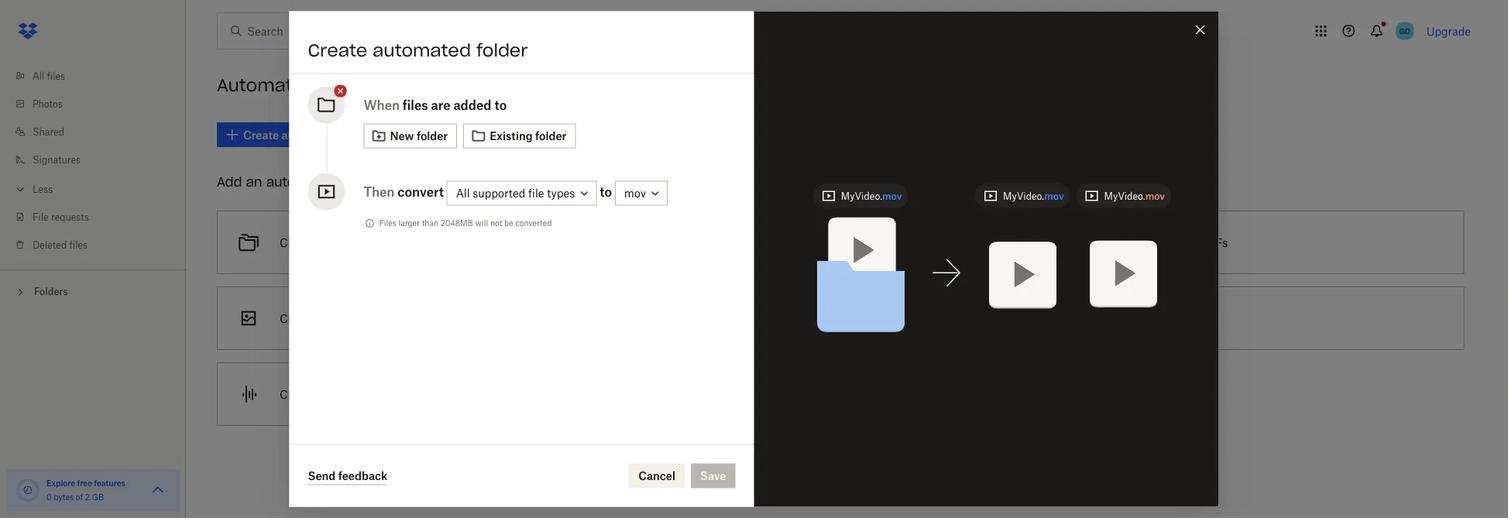 Task type: describe. For each thing, give the bounding box(es) containing it.
an for choose
[[321, 312, 334, 325]]

2 myvideo. from the left
[[1003, 190, 1044, 202]]

choose an image format to convert files to button
[[211, 280, 631, 356]]

signatures
[[33, 154, 81, 165]]

added
[[453, 97, 491, 112]]

deleted files
[[33, 239, 88, 251]]

types
[[547, 187, 575, 200]]

a for choose a file format to convert videos to
[[741, 312, 747, 325]]

explore
[[46, 478, 75, 488]]

folder for new folder
[[417, 129, 448, 143]]

all supported file types button
[[447, 181, 597, 205]]

folders
[[34, 286, 68, 297]]

automations
[[217, 75, 329, 96]]

set
[[700, 236, 717, 249]]

file for choose a file format to convert videos to
[[750, 312, 766, 325]]

2
[[85, 492, 90, 502]]

create automated folder
[[308, 39, 528, 61]]

all files link
[[12, 62, 186, 90]]

all for all supported file types
[[456, 187, 470, 200]]

create automated folder dialog
[[289, 11, 1219, 507]]

3 myvideo. from the left
[[1104, 190, 1145, 202]]

1 horizontal spatial folder
[[476, 39, 528, 61]]

deleted
[[33, 239, 67, 251]]

all for all files
[[33, 70, 44, 82]]

image
[[337, 312, 369, 325]]

gb
[[92, 492, 104, 502]]

file requests link
[[12, 203, 186, 231]]

choose a category to sort files by
[[280, 236, 450, 249]]

mov button
[[615, 181, 668, 205]]

then
[[364, 184, 395, 199]]

less image
[[12, 182, 28, 197]]

convert for choose an image format to convert files to
[[422, 312, 460, 325]]

sort
[[391, 236, 411, 249]]

shared
[[33, 126, 64, 137]]

features
[[94, 478, 125, 488]]

less
[[33, 183, 53, 195]]

choose a file format to convert audio files to button
[[211, 356, 631, 432]]

upgrade
[[1426, 24, 1471, 38]]

existing folder button
[[463, 124, 576, 148]]

that
[[752, 236, 772, 249]]

mov inside popup button
[[624, 187, 646, 200]]

audio
[[441, 388, 469, 401]]

format for audio
[[349, 388, 383, 401]]

add an automation main content
[[211, 112, 1508, 518]]

supported
[[473, 187, 525, 200]]

convert for choose a file format to convert videos to
[[819, 312, 858, 325]]

of
[[76, 492, 83, 502]]

2 myvideo. mov from the left
[[1003, 190, 1064, 202]]

choose an image format to convert files to
[[280, 312, 498, 325]]

dropbox image
[[12, 15, 43, 46]]

0
[[46, 492, 52, 502]]

free
[[77, 478, 92, 488]]

feedback
[[338, 469, 387, 482]]

renames
[[775, 236, 819, 249]]

cancel button
[[629, 464, 685, 488]]

choose a file format to convert videos to
[[700, 312, 906, 325]]

convert for choose a file format to convert audio files to
[[399, 388, 438, 401]]

an for add
[[246, 174, 262, 190]]



Task type: locate. For each thing, give the bounding box(es) containing it.
folder right new
[[417, 129, 448, 143]]

0 horizontal spatial folder
[[417, 129, 448, 143]]

shared link
[[12, 118, 186, 146]]

file for all supported file types
[[528, 187, 544, 200]]

1 vertical spatial an
[[321, 312, 334, 325]]

choose inside button
[[280, 388, 318, 401]]

file for choose a file format to convert audio files to
[[330, 388, 346, 401]]

1 horizontal spatial myvideo.
[[1003, 190, 1044, 202]]

choose a file format to convert videos to button
[[631, 280, 1051, 356]]

format inside button
[[349, 388, 383, 401]]

files are added to
[[403, 97, 507, 112]]

convert left audio
[[399, 388, 438, 401]]

2 horizontal spatial folder
[[535, 129, 566, 143]]

category
[[330, 236, 375, 249]]

add
[[217, 174, 242, 190]]

3 myvideo. mov from the left
[[1104, 190, 1165, 202]]

pdfs
[[1201, 236, 1228, 249]]

to
[[494, 97, 507, 112], [600, 184, 612, 199], [378, 236, 388, 249], [1187, 236, 1198, 249], [409, 312, 419, 325], [487, 312, 498, 325], [806, 312, 816, 325], [896, 312, 906, 325], [386, 388, 396, 401], [496, 388, 506, 401]]

signatures link
[[12, 146, 186, 173]]

files
[[47, 70, 65, 82], [403, 97, 428, 112], [414, 236, 435, 249], [822, 236, 844, 249], [1163, 236, 1184, 249], [69, 239, 88, 251], [463, 312, 484, 325], [472, 388, 493, 401]]

myvideo. mov
[[841, 190, 902, 202], [1003, 190, 1064, 202], [1104, 190, 1165, 202]]

choose for choose a file format to convert audio files to
[[280, 388, 318, 401]]

all inside popup button
[[456, 187, 470, 200]]

format
[[372, 312, 406, 325], [769, 312, 803, 325], [349, 388, 383, 401]]

than
[[422, 218, 438, 228]]

file left types
[[528, 187, 544, 200]]

folder inside "existing folder" button
[[535, 129, 566, 143]]

list containing all files
[[0, 53, 186, 270]]

file requests
[[33, 211, 89, 223]]

file inside button
[[750, 312, 766, 325]]

0 horizontal spatial file
[[330, 388, 346, 401]]

will
[[475, 218, 488, 228]]

cancel
[[638, 469, 675, 483]]

photos link
[[12, 90, 186, 118]]

file
[[33, 211, 49, 223]]

an inside button
[[321, 312, 334, 325]]

format down image
[[349, 388, 383, 401]]

all
[[33, 70, 44, 82], [456, 187, 470, 200]]

2 horizontal spatial myvideo. mov
[[1104, 190, 1165, 202]]

convert files to pdfs button
[[1051, 204, 1470, 280]]

all up 'files larger than 2048mb will not be converted'
[[456, 187, 470, 200]]

by
[[438, 236, 450, 249]]

convert files to pdfs
[[1119, 236, 1228, 249]]

a for choose a file format to convert audio files to
[[321, 388, 327, 401]]

convert inside create automated folder dialog
[[398, 184, 444, 199]]

set a rule that renames files
[[700, 236, 844, 249]]

not
[[490, 218, 502, 228]]

quota usage element
[[15, 478, 40, 503]]

deleted files link
[[12, 231, 186, 259]]

photos
[[33, 98, 63, 110]]

new folder button
[[364, 124, 457, 148]]

choose
[[280, 236, 318, 249], [280, 312, 318, 325], [700, 312, 738, 325], [280, 388, 318, 401]]

create
[[308, 39, 367, 61]]

choose for choose a category to sort files by
[[280, 236, 318, 249]]

files larger than 2048mb will not be converted
[[379, 218, 552, 228]]

convert
[[1119, 236, 1160, 249]]

0 horizontal spatial an
[[246, 174, 262, 190]]

convert inside button
[[399, 388, 438, 401]]

add an automation
[[217, 174, 341, 190]]

1 myvideo. mov from the left
[[841, 190, 902, 202]]

0 horizontal spatial myvideo. mov
[[841, 190, 902, 202]]

send feedback
[[308, 469, 387, 482]]

folder
[[476, 39, 528, 61], [417, 129, 448, 143], [535, 129, 566, 143]]

0 vertical spatial all
[[33, 70, 44, 82]]

myvideo.
[[841, 190, 882, 202], [1003, 190, 1044, 202], [1104, 190, 1145, 202]]

a
[[321, 236, 327, 249], [720, 236, 726, 249], [741, 312, 747, 325], [321, 388, 327, 401]]

files
[[379, 218, 396, 228]]

a for choose a category to sort files by
[[321, 236, 327, 249]]

choose for choose an image format to convert files to
[[280, 312, 318, 325]]

choose for choose a file format to convert videos to
[[700, 312, 738, 325]]

2 horizontal spatial file
[[750, 312, 766, 325]]

automation
[[266, 174, 341, 190]]

files inside button
[[472, 388, 493, 401]]

1 vertical spatial all
[[456, 187, 470, 200]]

format right image
[[372, 312, 406, 325]]

automated
[[373, 39, 471, 61]]

format for files
[[372, 312, 406, 325]]

click to watch a demo video image
[[333, 77, 351, 96]]

converted
[[515, 218, 552, 228]]

an
[[246, 174, 262, 190], [321, 312, 334, 325]]

files inside create automated folder dialog
[[403, 97, 428, 112]]

1 horizontal spatial myvideo. mov
[[1003, 190, 1064, 202]]

choose a file format to convert audio files to
[[280, 388, 506, 401]]

1 myvideo. from the left
[[841, 190, 882, 202]]

0 horizontal spatial myvideo.
[[841, 190, 882, 202]]

folder inside the new folder button
[[417, 129, 448, 143]]

send
[[308, 469, 336, 482]]

folders button
[[0, 280, 186, 302]]

0 vertical spatial an
[[246, 174, 262, 190]]

all supported file types
[[456, 187, 575, 200]]

file
[[528, 187, 544, 200], [750, 312, 766, 325], [330, 388, 346, 401]]

are
[[431, 97, 450, 112]]

file inside button
[[330, 388, 346, 401]]

bytes
[[54, 492, 74, 502]]

folder right existing
[[535, 129, 566, 143]]

rule
[[729, 236, 749, 249]]

0 vertical spatial file
[[528, 187, 544, 200]]

videos
[[860, 312, 893, 325]]

folder up added
[[476, 39, 528, 61]]

all files
[[33, 70, 65, 82]]

a for set a rule that renames files
[[720, 236, 726, 249]]

2 horizontal spatial myvideo.
[[1104, 190, 1145, 202]]

upgrade link
[[1426, 24, 1471, 38]]

explore free features 0 bytes of 2 gb
[[46, 478, 125, 502]]

set a rule that renames files button
[[631, 204, 1051, 280]]

existing folder
[[490, 129, 566, 143]]

a inside button
[[321, 388, 327, 401]]

existing
[[490, 129, 533, 143]]

folder for existing folder
[[535, 129, 566, 143]]

requests
[[51, 211, 89, 223]]

0 horizontal spatial all
[[33, 70, 44, 82]]

1 horizontal spatial all
[[456, 187, 470, 200]]

1 horizontal spatial an
[[321, 312, 334, 325]]

file inside popup button
[[528, 187, 544, 200]]

2 vertical spatial file
[[330, 388, 346, 401]]

be
[[504, 218, 513, 228]]

file down that in the top of the page
[[750, 312, 766, 325]]

choose a category to sort files by button
[[211, 204, 631, 280]]

1 vertical spatial file
[[750, 312, 766, 325]]

format for videos
[[769, 312, 803, 325]]

convert left videos
[[819, 312, 858, 325]]

convert up 'than'
[[398, 184, 444, 199]]

send feedback button
[[308, 467, 387, 485]]

format down renames
[[769, 312, 803, 325]]

when
[[364, 97, 400, 112]]

convert
[[398, 184, 444, 199], [422, 312, 460, 325], [819, 312, 858, 325], [399, 388, 438, 401]]

all up photos at the left top of the page
[[33, 70, 44, 82]]

an left image
[[321, 312, 334, 325]]

file down image
[[330, 388, 346, 401]]

new
[[390, 129, 414, 143]]

an right the add
[[246, 174, 262, 190]]

2048mb
[[440, 218, 473, 228]]

larger
[[398, 218, 420, 228]]

1 horizontal spatial file
[[528, 187, 544, 200]]

convert down by
[[422, 312, 460, 325]]

list
[[0, 53, 186, 270]]

mov
[[624, 187, 646, 200], [882, 190, 902, 202], [1044, 190, 1064, 202], [1145, 190, 1165, 202]]

new folder
[[390, 129, 448, 143]]



Task type: vqa. For each thing, say whether or not it's contained in the screenshot.
first - from the left
no



